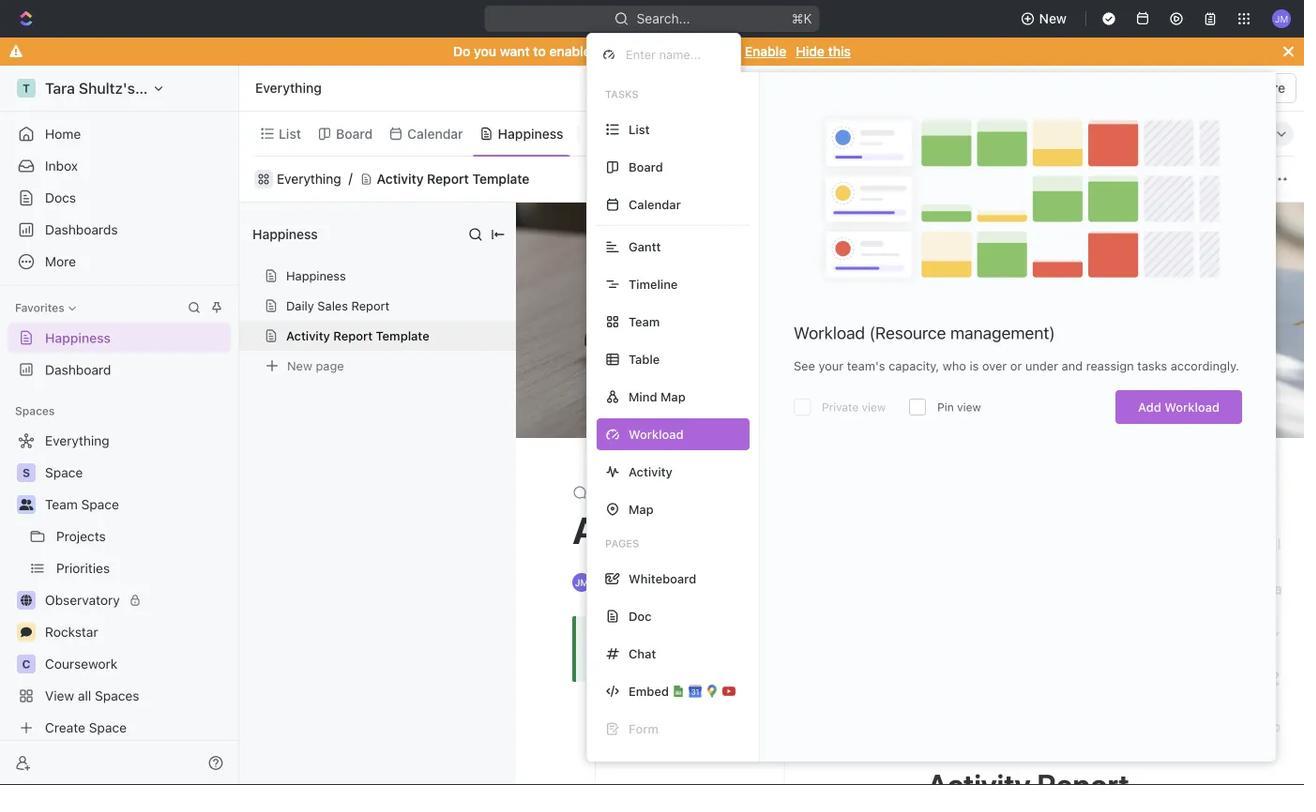 Task type: vqa. For each thing, say whether or not it's contained in the screenshot.
description
no



Task type: describe. For each thing, give the bounding box(es) containing it.
want
[[500, 44, 530, 59]]

dashboard link
[[8, 355, 231, 385]]

daily sales report
[[286, 299, 390, 313]]

pin
[[937, 401, 954, 414]]

happiness inside sidebar navigation
[[45, 330, 111, 346]]

2 horizontal spatial is
[[970, 359, 979, 373]]

new page
[[287, 359, 344, 373]]

team's
[[847, 359, 885, 373]]

1 vertical spatial share
[[1098, 171, 1135, 187]]

dashboard
[[45, 362, 111, 378]]

search...
[[637, 11, 690, 26]]

a right by
[[1013, 629, 1021, 647]]

⌘k
[[792, 11, 812, 26]]

list
[[1189, 629, 1209, 647]]

outcomes
[[643, 652, 711, 669]]

new button
[[1013, 4, 1078, 34]]

chat
[[629, 647, 656, 661]]

1 horizontal spatial happiness link
[[494, 121, 563, 147]]

1 vertical spatial everything link
[[277, 171, 341, 187]]

pages
[[605, 538, 639, 550]]

1 vertical spatial everything
[[277, 171, 341, 187]]

mind map
[[629, 390, 686, 404]]

or inside an activity report template is a document that is used by a person or a company to list the outcomes of their projects, and other activities over a given period of time.
[[1076, 629, 1090, 647]]

9:44
[[783, 575, 812, 590]]

team space
[[45, 497, 119, 512]]

page
[[316, 359, 344, 373]]

0 horizontal spatial calendar
[[407, 126, 463, 141]]

1 vertical spatial board
[[629, 160, 663, 174]]

report down daily sales report
[[333, 329, 373, 343]]

favorites
[[15, 301, 65, 314]]

who
[[943, 359, 966, 373]]

gantt
[[629, 240, 661, 254]]

enable
[[745, 44, 786, 59]]

hide
[[796, 44, 825, 59]]

you
[[474, 44, 496, 59]]

board link
[[332, 121, 373, 147]]

0 horizontal spatial is
[[810, 629, 821, 647]]

last
[[637, 575, 662, 590]]

view button
[[587, 121, 648, 147]]

0 horizontal spatial to
[[533, 44, 546, 59]]

template inside an activity report template is a document that is used by a person or a company to list the outcomes of their projects, and other activities over a given period of time.
[[744, 629, 806, 647]]

inbox link
[[8, 151, 231, 181]]

1 vertical spatial activity report template
[[286, 329, 429, 343]]

by
[[992, 629, 1009, 647]]

1 horizontal spatial is
[[940, 629, 951, 647]]

1 horizontal spatial list
[[629, 122, 650, 136]]

calendar link
[[404, 121, 463, 147]]

report inside an activity report template is a document that is used by a person or a company to list the outcomes of their projects, and other activities over a given period of time.
[[694, 629, 740, 647]]

at
[[767, 575, 779, 590]]

add for add workload
[[1138, 400, 1161, 414]]

enable
[[549, 44, 591, 59]]

a up "projects,"
[[825, 629, 833, 647]]

mind
[[629, 390, 657, 404]]

notifications?
[[648, 44, 732, 59]]

team for team space
[[45, 497, 78, 512]]

1 horizontal spatial workload
[[1165, 400, 1220, 414]]

your
[[819, 359, 844, 373]]

2 vertical spatial activity report template
[[572, 508, 999, 552]]

add task
[[1181, 127, 1231, 140]]

0 vertical spatial everything link
[[250, 77, 326, 99]]

daily
[[286, 299, 314, 313]]

that
[[910, 629, 936, 647]]

home
[[45, 126, 81, 142]]

capacity,
[[889, 359, 939, 373]]

list inside 'link'
[[279, 126, 301, 141]]

reassign
[[1086, 359, 1134, 373]]

embed
[[629, 684, 669, 698]]

document
[[837, 629, 906, 647]]

user group image
[[19, 499, 33, 510]]

whiteboard
[[629, 572, 696, 586]]

1 horizontal spatial and
[[1062, 359, 1083, 373]]

see your team's capacity, who is over or under and reassign tasks accordingly.
[[794, 359, 1239, 373]]

share button
[[1238, 73, 1297, 103]]

0 vertical spatial or
[[1010, 359, 1022, 373]]

sales
[[317, 299, 348, 313]]

private
[[822, 401, 859, 414]]

used
[[955, 629, 988, 647]]

browser
[[594, 44, 645, 59]]

view for pin view
[[957, 401, 981, 414]]

to inside an activity report template is a document that is used by a person or a company to list the outcomes of their projects, and other activities over a given period of time.
[[1172, 629, 1185, 647]]

last updated: today at 9:44
[[637, 575, 812, 590]]

period
[[1050, 652, 1093, 669]]

timeline
[[629, 277, 678, 291]]

dashboards link
[[8, 215, 231, 245]]

1 vertical spatial happiness link
[[8, 323, 231, 353]]



Task type: locate. For each thing, give the bounding box(es) containing it.
activity
[[377, 171, 424, 187], [286, 329, 330, 343], [629, 465, 672, 479], [572, 508, 706, 552], [640, 629, 690, 647]]

0 vertical spatial new
[[1039, 11, 1067, 26]]

0 vertical spatial and
[[1062, 359, 1083, 373]]

0 vertical spatial to
[[533, 44, 546, 59]]

see
[[794, 359, 815, 373]]

0 vertical spatial board
[[336, 126, 373, 141]]

everything down list 'link'
[[277, 171, 341, 187]]

space
[[81, 497, 119, 512]]

updated:
[[666, 575, 722, 590]]

template
[[472, 171, 530, 187], [376, 329, 429, 343], [839, 508, 999, 552], [744, 629, 806, 647]]

(resource
[[869, 323, 946, 343]]

workload (resource management)
[[794, 323, 1055, 343]]

activity report template up the 9:44 on the bottom right of the page
[[572, 508, 999, 552]]

list link
[[275, 121, 301, 147]]

everything up list 'link'
[[255, 80, 322, 96]]

1 horizontal spatial board
[[629, 160, 663, 174]]

doc
[[629, 609, 652, 623]]

today
[[727, 575, 764, 590]]

a
[[825, 629, 833, 647], [1013, 629, 1021, 647], [1094, 629, 1102, 647], [997, 652, 1005, 669]]

1 vertical spatial or
[[1076, 629, 1090, 647]]

report down calendar link at the left
[[427, 171, 469, 187]]

1 horizontal spatial or
[[1076, 629, 1090, 647]]

0 horizontal spatial add
[[1138, 400, 1161, 414]]

team up table
[[629, 315, 660, 329]]

do
[[453, 44, 470, 59]]

projects,
[[767, 652, 826, 669]]

0 horizontal spatial happiness link
[[8, 323, 231, 353]]

map right the 'mind'
[[660, 390, 686, 404]]

person
[[1025, 629, 1072, 647]]

happiness link down want
[[494, 121, 563, 147]]

new inside "button"
[[1039, 11, 1067, 26]]

over down used
[[964, 652, 993, 669]]

0 horizontal spatial team
[[45, 497, 78, 512]]

is up "projects,"
[[810, 629, 821, 647]]

under
[[1025, 359, 1058, 373]]

calendar up gantt
[[629, 197, 681, 212]]

list
[[629, 122, 650, 136], [279, 126, 301, 141]]

the
[[617, 652, 639, 669]]

team right user group image
[[45, 497, 78, 512]]

is right the who
[[970, 359, 979, 373]]

tasks
[[605, 88, 639, 100]]

over
[[982, 359, 1007, 373], [964, 652, 993, 669]]

everything link down list 'link'
[[277, 171, 341, 187]]

add workload
[[1138, 400, 1220, 414]]

to left list
[[1172, 629, 1185, 647]]

0 horizontal spatial of
[[715, 652, 728, 669]]

activity report template down calendar link at the left
[[377, 171, 530, 187]]

dashboards
[[45, 222, 118, 237]]

add
[[1181, 127, 1203, 140], [1138, 400, 1161, 414]]

over inside an activity report template is a document that is used by a person or a company to list the outcomes of their projects, and other activities over a given period of time.
[[964, 652, 993, 669]]

board right list 'link'
[[336, 126, 373, 141]]

their
[[732, 652, 763, 669]]

favorites button
[[8, 296, 83, 319]]

1 of from the left
[[715, 652, 728, 669]]

a down by
[[997, 652, 1005, 669]]

report right sales
[[351, 299, 390, 313]]

of left "their"
[[715, 652, 728, 669]]

workload up your
[[794, 323, 865, 343]]

0 vertical spatial share
[[1249, 80, 1285, 96]]

a left company
[[1094, 629, 1102, 647]]

add for add task
[[1181, 127, 1203, 140]]

team for team
[[629, 315, 660, 329]]

spaces
[[15, 404, 55, 417]]

or left "under"
[[1010, 359, 1022, 373]]

1 horizontal spatial to
[[1172, 629, 1185, 647]]

1 vertical spatial new
[[287, 359, 312, 373]]

inbox
[[45, 158, 78, 174]]

everything link
[[250, 77, 326, 99], [277, 171, 341, 187]]

1 horizontal spatial view
[[957, 401, 981, 414]]

an activity report template is a document that is used by a person or a company to list the outcomes of their projects, and other activities over a given period of time.
[[617, 629, 1213, 669]]

0 horizontal spatial and
[[830, 652, 856, 669]]

view for private view
[[862, 401, 886, 414]]

report up at
[[713, 508, 832, 552]]

add down tasks
[[1138, 400, 1161, 414]]

0 horizontal spatial view
[[862, 401, 886, 414]]

0 horizontal spatial new
[[287, 359, 312, 373]]

1 horizontal spatial of
[[1097, 652, 1111, 669]]

new
[[1039, 11, 1067, 26], [287, 359, 312, 373]]

other
[[859, 652, 895, 669]]

0 horizontal spatial map
[[629, 502, 654, 516]]

activities
[[899, 652, 960, 669]]

and inside an activity report template is a document that is used by a person or a company to list the outcomes of their projects, and other activities over a given period of time.
[[830, 652, 856, 669]]

list down tasks
[[629, 122, 650, 136]]

1 view from the left
[[862, 401, 886, 414]]

1 vertical spatial and
[[830, 652, 856, 669]]

1 horizontal spatial new
[[1039, 11, 1067, 26]]

share
[[1249, 80, 1285, 96], [1098, 171, 1135, 187]]

of left time.
[[1097, 652, 1111, 669]]

1 vertical spatial over
[[964, 652, 993, 669]]

tasks
[[1137, 359, 1167, 373]]

form
[[629, 722, 659, 736]]

view right the private
[[862, 401, 886, 414]]

1 horizontal spatial map
[[660, 390, 686, 404]]

to right want
[[533, 44, 546, 59]]

board down 'view'
[[629, 160, 663, 174]]

1 vertical spatial calendar
[[629, 197, 681, 212]]

activity down calendar link at the left
[[377, 171, 424, 187]]

0 vertical spatial happiness link
[[494, 121, 563, 147]]

company
[[1106, 629, 1168, 647]]

1 vertical spatial map
[[629, 502, 654, 516]]

1 vertical spatial add
[[1138, 400, 1161, 414]]

0 vertical spatial map
[[660, 390, 686, 404]]

0 horizontal spatial board
[[336, 126, 373, 141]]

everything link up list 'link'
[[250, 77, 326, 99]]

1 horizontal spatial add
[[1181, 127, 1203, 140]]

team inside sidebar navigation
[[45, 497, 78, 512]]

0 horizontal spatial share
[[1098, 171, 1135, 187]]

time.
[[1115, 652, 1149, 669]]

happiness
[[498, 126, 563, 141], [252, 227, 318, 242], [286, 269, 346, 283], [45, 330, 111, 346]]

0 horizontal spatial or
[[1010, 359, 1022, 373]]

0 horizontal spatial list
[[279, 126, 301, 141]]

do you want to enable browser notifications? enable hide this
[[453, 44, 851, 59]]

sidebar navigation
[[0, 66, 239, 785]]

everything
[[255, 80, 322, 96], [277, 171, 341, 187]]

or
[[1010, 359, 1022, 373], [1076, 629, 1090, 647]]

task
[[1206, 127, 1231, 140]]

0 vertical spatial calendar
[[407, 126, 463, 141]]

1 vertical spatial workload
[[1165, 400, 1220, 414]]

view right pin
[[957, 401, 981, 414]]

management)
[[950, 323, 1055, 343]]

Enter name... field
[[624, 46, 725, 62]]

calendar
[[407, 126, 463, 141], [629, 197, 681, 212]]

activity down mind map
[[629, 465, 672, 479]]

activity up new page
[[286, 329, 330, 343]]

share inside button
[[1249, 80, 1285, 96]]

0 vertical spatial activity report template
[[377, 171, 530, 187]]

customize
[[1090, 126, 1156, 141]]

0 horizontal spatial workload
[[794, 323, 865, 343]]

list left board link
[[279, 126, 301, 141]]

table
[[629, 352, 660, 366]]

private view
[[822, 401, 886, 414]]

view
[[611, 126, 641, 141]]

and left other
[[830, 652, 856, 669]]

map
[[660, 390, 686, 404], [629, 502, 654, 516]]

this
[[828, 44, 851, 59]]

team
[[629, 315, 660, 329], [45, 497, 78, 512]]

0 vertical spatial workload
[[794, 323, 865, 343]]

0 vertical spatial team
[[629, 315, 660, 329]]

1 horizontal spatial share
[[1249, 80, 1285, 96]]

add inside "button"
[[1181, 127, 1203, 140]]

customize button
[[1066, 121, 1162, 147]]

of
[[715, 652, 728, 669], [1097, 652, 1111, 669]]

2 view from the left
[[957, 401, 981, 414]]

view
[[862, 401, 886, 414], [957, 401, 981, 414]]

activity inside an activity report template is a document that is used by a person or a company to list the outcomes of their projects, and other activities over a given period of time.
[[640, 629, 690, 647]]

view button
[[587, 112, 648, 156]]

given
[[1009, 652, 1046, 669]]

activity up the outcomes
[[640, 629, 690, 647]]

2 of from the left
[[1097, 652, 1111, 669]]

or up period
[[1076, 629, 1090, 647]]

report up "their"
[[694, 629, 740, 647]]

map up pages
[[629, 502, 654, 516]]

0 vertical spatial everything
[[255, 80, 322, 96]]

1 vertical spatial team
[[45, 497, 78, 512]]

pin view
[[937, 401, 981, 414]]

board
[[336, 126, 373, 141], [629, 160, 663, 174]]

docs
[[45, 190, 76, 205]]

new for new page
[[287, 359, 312, 373]]

docs link
[[8, 183, 231, 213]]

accordingly.
[[1171, 359, 1239, 373]]

is right that
[[940, 629, 951, 647]]

calendar right board link
[[407, 126, 463, 141]]

1 vertical spatial to
[[1172, 629, 1185, 647]]

is
[[970, 359, 979, 373], [810, 629, 821, 647], [940, 629, 951, 647]]

and right "under"
[[1062, 359, 1083, 373]]

over down "management)"
[[982, 359, 1007, 373]]

0 vertical spatial add
[[1181, 127, 1203, 140]]

1 horizontal spatial calendar
[[629, 197, 681, 212]]

1 horizontal spatial team
[[629, 315, 660, 329]]

happiness link up dashboard link
[[8, 323, 231, 353]]

team space link
[[45, 490, 227, 520]]

add left task
[[1181, 127, 1203, 140]]

an
[[617, 629, 636, 647]]

new for new
[[1039, 11, 1067, 26]]

home link
[[8, 119, 231, 149]]

0 vertical spatial over
[[982, 359, 1007, 373]]

activity up last
[[572, 508, 706, 552]]

activity report template down daily sales report
[[286, 329, 429, 343]]

add task button
[[1174, 122, 1238, 145]]

workload down accordingly. at right top
[[1165, 400, 1220, 414]]



